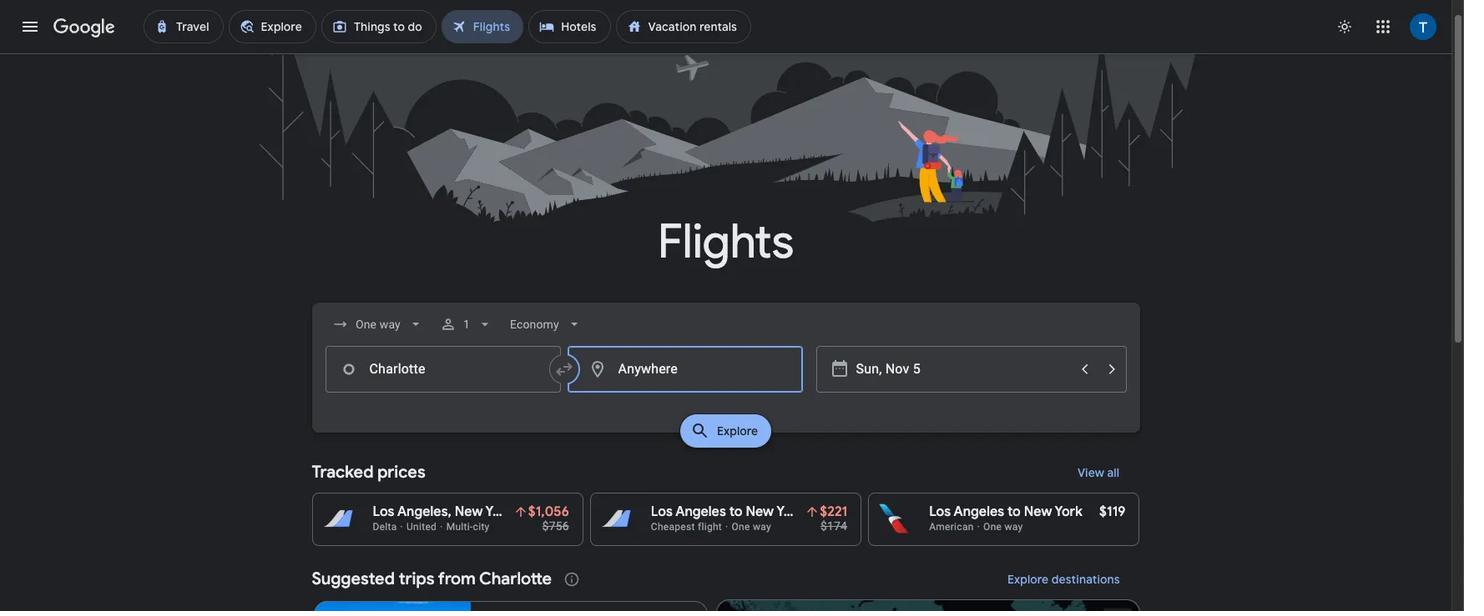 Task type: locate. For each thing, give the bounding box(es) containing it.
cheapest
[[651, 522, 695, 533]]

1 horizontal spatial angeles
[[954, 504, 1004, 521]]

0 horizontal spatial new
[[455, 504, 483, 521]]

view
[[1078, 466, 1105, 481]]

angeles up american
[[954, 504, 1004, 521]]

221 US dollars text field
[[820, 504, 847, 521]]

or
[[807, 504, 821, 521]]

multi-city
[[446, 522, 490, 533]]

2 way from the left
[[1005, 522, 1023, 533]]

&
[[571, 504, 580, 521]]

york
[[776, 504, 804, 521], [1055, 504, 1082, 521]]

1 horizontal spatial york
[[1055, 504, 1082, 521]]

2 los from the left
[[651, 504, 673, 521]]

newark
[[520, 504, 568, 521], [824, 504, 872, 521]]

one way down los angeles to new york
[[983, 522, 1023, 533]]

way down los angeles to new york
[[1005, 522, 1023, 533]]

1 los from the left
[[373, 504, 394, 521]]

1 to from the left
[[729, 504, 743, 521]]

way
[[753, 522, 771, 533], [1005, 522, 1023, 533]]

main menu image
[[20, 17, 40, 37]]

suggested
[[312, 569, 395, 590]]

0 vertical spatial explore
[[717, 424, 758, 439]]

1 york from the left
[[776, 504, 804, 521]]

newark left &
[[520, 504, 568, 521]]

 image inside tracked prices region
[[977, 522, 980, 533]]

1 horizontal spatial explore
[[1007, 573, 1048, 588]]

los up american
[[929, 504, 951, 521]]

suggested trips from charlotte region
[[312, 560, 1140, 612]]

0 horizontal spatial angeles
[[675, 504, 726, 521]]

way down los angeles to new york or newark
[[753, 522, 771, 533]]

destinations
[[1051, 573, 1120, 588]]

explore destinations button
[[987, 560, 1140, 600]]

2 horizontal spatial los
[[929, 504, 951, 521]]

tracked
[[312, 462, 374, 483]]

one way
[[732, 522, 771, 533], [983, 522, 1023, 533]]

3 new from the left
[[1024, 504, 1052, 521]]

None field
[[325, 310, 430, 340], [504, 310, 589, 340], [325, 310, 430, 340], [504, 310, 589, 340]]

seattle
[[583, 504, 627, 521]]

1 horizontal spatial one
[[983, 522, 1002, 533]]

american
[[929, 522, 974, 533]]

0 horizontal spatial one way
[[732, 522, 771, 533]]

2 horizontal spatial new
[[1024, 504, 1052, 521]]

trips
[[399, 569, 434, 590]]

angeles up flight on the bottom left of page
[[675, 504, 726, 521]]

2 one from the left
[[983, 522, 1002, 533]]

los for los angeles, new york, newark & seattle
[[373, 504, 394, 521]]

1 way from the left
[[753, 522, 771, 533]]

1 horizontal spatial newark
[[824, 504, 872, 521]]

los for los angeles to new york or newark
[[651, 504, 673, 521]]

city
[[473, 522, 490, 533]]

None text field
[[325, 346, 560, 393], [567, 346, 803, 393], [325, 346, 560, 393], [567, 346, 803, 393]]

tracked prices region
[[312, 453, 1140, 547]]

new up multi-city
[[455, 504, 483, 521]]

newark right or
[[824, 504, 872, 521]]

1 horizontal spatial to
[[1007, 504, 1021, 521]]

1 horizontal spatial one way
[[983, 522, 1023, 533]]

one
[[732, 522, 750, 533], [983, 522, 1002, 533]]

one way down los angeles to new york or newark
[[732, 522, 771, 533]]

los up delta
[[373, 504, 394, 521]]

1 vertical spatial explore
[[1007, 573, 1048, 588]]

$221
[[820, 504, 847, 521]]

multi-
[[446, 522, 473, 533]]

0 horizontal spatial newark
[[520, 504, 568, 521]]

0 horizontal spatial york
[[776, 504, 804, 521]]

york left the $119
[[1055, 504, 1082, 521]]

$756
[[542, 520, 569, 533]]

 image
[[400, 522, 403, 533]]

2 to from the left
[[1007, 504, 1021, 521]]

new left or
[[746, 504, 774, 521]]

2 angeles from the left
[[954, 504, 1004, 521]]

1 horizontal spatial way
[[1005, 522, 1023, 533]]

1 horizontal spatial los
[[651, 504, 673, 521]]

2 york from the left
[[1055, 504, 1082, 521]]

explore inside flight search box
[[717, 424, 758, 439]]

explore left destinations
[[1007, 573, 1048, 588]]

tracked prices
[[312, 462, 425, 483]]

2 new from the left
[[746, 504, 774, 521]]

los angeles, new york, newark & seattle
[[373, 504, 627, 521]]

0 horizontal spatial way
[[753, 522, 771, 533]]

angeles
[[675, 504, 726, 521], [954, 504, 1004, 521]]

one down los angeles to new york
[[983, 522, 1002, 533]]

all
[[1107, 466, 1120, 481]]

0 horizontal spatial to
[[729, 504, 743, 521]]

los
[[373, 504, 394, 521], [651, 504, 673, 521], [929, 504, 951, 521]]

to
[[729, 504, 743, 521], [1007, 504, 1021, 521]]

new up the explore destinations button
[[1024, 504, 1052, 521]]

 image
[[977, 522, 980, 533]]

0 horizontal spatial explore
[[717, 424, 758, 439]]

new for los angeles to new york
[[1024, 504, 1052, 521]]

one down los angeles to new york or newark
[[732, 522, 750, 533]]

view all
[[1078, 466, 1120, 481]]

from
[[438, 569, 476, 590]]

new
[[455, 504, 483, 521], [746, 504, 774, 521], [1024, 504, 1052, 521]]

1 angeles from the left
[[675, 504, 726, 521]]

york for los angeles to new york or newark
[[776, 504, 804, 521]]

2 one way from the left
[[983, 522, 1023, 533]]

york left or
[[776, 504, 804, 521]]

los up cheapest
[[651, 504, 673, 521]]

0 horizontal spatial one
[[732, 522, 750, 533]]

united
[[407, 522, 437, 533]]

explore inside suggested trips from charlotte region
[[1007, 573, 1048, 588]]

to for los angeles to new york or newark
[[729, 504, 743, 521]]

0 horizontal spatial los
[[373, 504, 394, 521]]

explore up tracked prices region in the bottom of the page
[[717, 424, 758, 439]]

1 new from the left
[[455, 504, 483, 521]]

explore
[[717, 424, 758, 439], [1007, 573, 1048, 588]]

756 US dollars text field
[[542, 520, 569, 533]]

explore destinations
[[1007, 573, 1120, 588]]

3 los from the left
[[929, 504, 951, 521]]

suggested trips from charlotte
[[312, 569, 552, 590]]

1 horizontal spatial new
[[746, 504, 774, 521]]



Task type: describe. For each thing, give the bounding box(es) containing it.
prices
[[377, 462, 425, 483]]

174 US dollars text field
[[820, 520, 847, 533]]

1 button
[[433, 305, 500, 345]]

explore for explore destinations
[[1007, 573, 1048, 588]]

Flight search field
[[298, 303, 1153, 453]]

angeles for los angeles to new york
[[954, 504, 1004, 521]]

los angeles to new york
[[929, 504, 1082, 521]]

delta
[[373, 522, 397, 533]]

york for los angeles to new york
[[1055, 504, 1082, 521]]

new for los angeles to new york or newark
[[746, 504, 774, 521]]

1056 US dollars text field
[[528, 504, 569, 521]]

york,
[[485, 504, 517, 521]]

charlotte
[[479, 569, 552, 590]]

$1,056
[[528, 504, 569, 521]]

$174
[[820, 520, 847, 533]]

$119
[[1099, 504, 1126, 521]]

flight
[[698, 522, 722, 533]]

los for los angeles to new york
[[929, 504, 951, 521]]

change appearance image
[[1325, 7, 1365, 47]]

 image inside tracked prices region
[[400, 522, 403, 533]]

angeles for los angeles to new york or newark
[[675, 504, 726, 521]]

los angeles to new york or newark
[[651, 504, 872, 521]]

flights
[[658, 213, 794, 272]]

explore button
[[680, 415, 771, 448]]

1 one from the left
[[732, 522, 750, 533]]

explore for explore
[[717, 424, 758, 439]]

1
[[464, 318, 470, 331]]

119 US dollars text field
[[1099, 504, 1126, 521]]

to for los angeles to new york
[[1007, 504, 1021, 521]]

1 newark from the left
[[520, 504, 568, 521]]

2 newark from the left
[[824, 504, 872, 521]]

angeles,
[[397, 504, 451, 521]]

cheapest flight
[[651, 522, 722, 533]]

1 one way from the left
[[732, 522, 771, 533]]

Departure text field
[[856, 347, 1070, 392]]



Task type: vqa. For each thing, say whether or not it's contained in the screenshot.
2nd Angeles from left
yes



